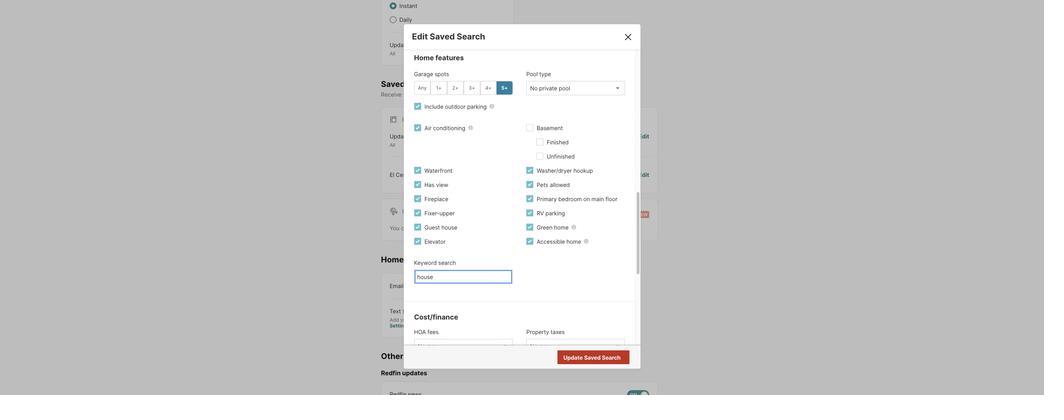 Task type: locate. For each thing, give the bounding box(es) containing it.
no left results
[[593, 354, 601, 361]]

home tours
[[381, 255, 427, 264]]

on inside 'saved searches receive timely notifications based on your preferred search filters.'
[[472, 91, 479, 98]]

1 vertical spatial for
[[402, 208, 413, 215]]

update
[[390, 42, 409, 48], [390, 133, 409, 140], [564, 354, 583, 361]]

search left filters.
[[519, 91, 537, 98]]

1 vertical spatial on
[[584, 196, 590, 202]]

can
[[401, 225, 411, 232]]

.
[[543, 225, 545, 232]]

on left main
[[584, 196, 590, 202]]

all down daily option
[[390, 51, 396, 56]]

0 vertical spatial your
[[480, 91, 492, 98]]

0 horizontal spatial your
[[401, 317, 411, 323]]

0 horizontal spatial search
[[439, 259, 456, 266]]

1 update types all from the top
[[390, 42, 425, 56]]

1 vertical spatial your
[[401, 317, 411, 323]]

1 vertical spatial types
[[411, 133, 425, 140]]

finished
[[547, 139, 569, 146]]

for left sale
[[402, 116, 413, 123]]

list box down type
[[527, 81, 625, 95]]

air conditioning
[[425, 125, 466, 131]]

list box
[[527, 81, 625, 95], [414, 339, 513, 353], [527, 339, 625, 353]]

no
[[585, 171, 593, 178], [593, 354, 601, 361]]

no up main
[[585, 171, 593, 178]]

search for edit saved search
[[457, 31, 486, 41]]

0 horizontal spatial on
[[472, 91, 479, 98]]

search inside dialog
[[439, 259, 456, 266]]

0 horizontal spatial no
[[585, 171, 593, 178]]

2 edit button from the top
[[639, 171, 650, 179]]

1 vertical spatial update
[[390, 133, 409, 140]]

1 vertical spatial home
[[381, 255, 404, 264]]

update types all down daily
[[390, 42, 425, 56]]

rent
[[415, 208, 430, 215]]

home left tours
[[381, 255, 404, 264]]

1 vertical spatial edit button
[[639, 171, 650, 179]]

2 vertical spatial update
[[564, 354, 583, 361]]

update down the for sale
[[390, 133, 409, 140]]

0 vertical spatial update types all
[[390, 42, 425, 56]]

emails right hookup
[[594, 171, 611, 178]]

for for for rent
[[402, 208, 413, 215]]

saved left results
[[585, 354, 601, 361]]

searches down garage
[[407, 79, 444, 89]]

update down daily option
[[390, 42, 409, 48]]

parking
[[467, 103, 487, 110], [546, 210, 565, 217]]

emails for no emails
[[594, 171, 611, 178]]

Daily radio
[[390, 16, 397, 23]]

update down taxes
[[564, 354, 583, 361]]

your down 4+
[[480, 91, 492, 98]]

1 horizontal spatial your
[[480, 91, 492, 98]]

no inside button
[[593, 354, 601, 361]]

saved up receive
[[381, 79, 405, 89]]

redfin
[[381, 370, 401, 377]]

primary bedroom on main floor
[[537, 196, 618, 202]]

0 horizontal spatial parking
[[467, 103, 487, 110]]

for
[[516, 225, 524, 232]]

in
[[447, 317, 451, 323]]

other emails
[[381, 351, 431, 361]]

home inside edit saved search dialog
[[414, 54, 434, 62]]

e.g. office, balcony, modern text field
[[417, 273, 510, 280]]

saved searches receive timely notifications based on your preferred search filters.
[[381, 79, 555, 98]]

search for update saved search
[[602, 354, 621, 361]]

0 horizontal spatial searches
[[407, 79, 444, 89]]

green
[[537, 224, 553, 231]]

2 vertical spatial on
[[499, 282, 506, 289]]

hoa
[[414, 328, 426, 335]]

rv
[[537, 210, 544, 217]]

list box for pool type
[[527, 81, 625, 95]]

0 vertical spatial parking
[[467, 103, 487, 110]]

update types all down the for sale
[[390, 133, 425, 148]]

1 vertical spatial emails
[[406, 351, 431, 361]]

fixer-upper
[[425, 210, 455, 217]]

types
[[411, 42, 425, 48], [411, 133, 425, 140]]

edit
[[412, 31, 428, 41], [639, 133, 650, 140], [639, 171, 650, 178]]

0 vertical spatial search
[[457, 31, 486, 41]]

1 vertical spatial parking
[[546, 210, 565, 217]]

for rent
[[402, 208, 430, 215]]

5+
[[502, 85, 508, 91]]

option group containing any
[[414, 81, 513, 95]]

rv parking
[[537, 210, 565, 217]]

home
[[414, 54, 434, 62], [381, 255, 404, 264]]

for left the rent
[[402, 208, 413, 215]]

1 vertical spatial searches
[[448, 225, 473, 232]]

parking up the green home at the bottom of page
[[546, 210, 565, 217]]

on down 3+
[[472, 91, 479, 98]]

garage spots
[[414, 70, 449, 77]]

primary
[[537, 196, 557, 202]]

home for home features
[[414, 54, 434, 62]]

your up settings
[[401, 317, 411, 323]]

account settings
[[390, 317, 472, 329]]

option group
[[414, 81, 513, 95]]

edit inside dialog
[[412, 31, 428, 41]]

edit button for no emails
[[639, 171, 650, 179]]

2 all from the top
[[390, 142, 396, 148]]

1 edit button from the top
[[639, 132, 650, 148]]

timely
[[403, 91, 419, 98]]

0 vertical spatial home
[[414, 54, 434, 62]]

0 horizontal spatial emails
[[406, 351, 431, 361]]

1 vertical spatial edit
[[639, 133, 650, 140]]

edit for update types edit button
[[639, 133, 650, 140]]

has
[[425, 181, 435, 188]]

edit saved search
[[412, 31, 486, 41]]

1 all from the top
[[390, 51, 396, 56]]

fixer-
[[425, 210, 440, 217]]

list box down account
[[414, 339, 513, 353]]

guest
[[425, 224, 440, 231]]

2 horizontal spatial on
[[584, 196, 590, 202]]

0 vertical spatial home
[[554, 224, 569, 231]]

your
[[480, 91, 492, 98], [401, 317, 411, 323]]

view
[[436, 181, 449, 188]]

edit for edit saved search
[[412, 31, 428, 41]]

features
[[436, 54, 464, 62]]

parking down based
[[467, 103, 487, 110]]

create
[[412, 225, 429, 232]]

2 for from the top
[[402, 208, 413, 215]]

0 vertical spatial emails
[[594, 171, 611, 178]]

all up el
[[390, 142, 396, 148]]

saved
[[430, 31, 455, 41], [381, 79, 405, 89], [430, 225, 447, 232], [585, 354, 601, 361]]

0 vertical spatial all
[[390, 51, 396, 56]]

0 vertical spatial edit button
[[639, 132, 650, 148]]

filters.
[[538, 91, 555, 98]]

0 vertical spatial no
[[585, 171, 593, 178]]

instant
[[400, 2, 418, 9]]

results
[[602, 354, 620, 361]]

home up accessible home
[[554, 224, 569, 231]]

all
[[390, 51, 396, 56], [390, 142, 396, 148]]

4+
[[486, 85, 492, 91]]

0 vertical spatial search
[[519, 91, 537, 98]]

searching
[[489, 225, 515, 232]]

home
[[554, 224, 569, 231], [567, 238, 582, 245]]

1 vertical spatial home
[[567, 238, 582, 245]]

0 vertical spatial edit
[[412, 31, 428, 41]]

on
[[472, 91, 479, 98], [584, 196, 590, 202], [499, 282, 506, 289]]

0 horizontal spatial home
[[381, 255, 404, 264]]

2 update types all from the top
[[390, 133, 425, 148]]

1 horizontal spatial no
[[593, 354, 601, 361]]

update inside 'button'
[[564, 354, 583, 361]]

search
[[519, 91, 537, 98], [439, 259, 456, 266]]

0 vertical spatial for
[[402, 116, 413, 123]]

1 horizontal spatial home
[[414, 54, 434, 62]]

pool
[[527, 70, 538, 77]]

searches inside 'saved searches receive timely notifications based on your preferred search filters.'
[[407, 79, 444, 89]]

1 horizontal spatial searches
[[448, 225, 473, 232]]

0 horizontal spatial search
[[457, 31, 486, 41]]

home right accessible on the right bottom of page
[[567, 238, 582, 245]]

other
[[381, 351, 404, 361]]

update saved search button
[[558, 350, 630, 364]]

phone
[[412, 317, 426, 323]]

types up home features on the left of the page
[[411, 42, 425, 48]]

2 vertical spatial edit
[[639, 171, 650, 178]]

no for no results
[[593, 354, 601, 361]]

list box for property taxes
[[527, 339, 625, 353]]

redfin updates
[[381, 370, 427, 377]]

searches
[[407, 79, 444, 89], [448, 225, 473, 232]]

tours
[[406, 255, 427, 264]]

1 horizontal spatial emails
[[594, 171, 611, 178]]

on right 'always'
[[499, 282, 506, 289]]

edit saved search element
[[412, 31, 616, 41]]

home up garage
[[414, 54, 434, 62]]

1 horizontal spatial search
[[519, 91, 537, 98]]

number
[[428, 317, 445, 323]]

0 vertical spatial on
[[472, 91, 479, 98]]

types down air
[[411, 133, 425, 140]]

preferred
[[493, 91, 518, 98]]

emails up updates
[[406, 351, 431, 361]]

edit for edit button associated with no emails
[[639, 171, 650, 178]]

unfinished
[[547, 153, 575, 160]]

keyword search
[[414, 259, 456, 266]]

cerrito
[[396, 171, 414, 178]]

search up the "e.g. office, balcony, modern" text box
[[439, 259, 456, 266]]

no for no emails
[[585, 171, 593, 178]]

0 vertical spatial searches
[[407, 79, 444, 89]]

1 vertical spatial update types all
[[390, 133, 425, 148]]

1 vertical spatial search
[[602, 354, 621, 361]]

type
[[540, 70, 551, 77]]

search inside 'button'
[[602, 354, 621, 361]]

1 vertical spatial search
[[439, 259, 456, 266]]

for
[[402, 116, 413, 123], [402, 208, 413, 215]]

sale
[[415, 116, 429, 123]]

list box up update saved search
[[527, 339, 625, 353]]

account
[[452, 317, 472, 323]]

1 vertical spatial all
[[390, 142, 396, 148]]

1 vertical spatial no
[[593, 354, 601, 361]]

0 vertical spatial types
[[411, 42, 425, 48]]

fireplace
[[425, 196, 449, 202]]

home for accessible home
[[567, 238, 582, 245]]

1 horizontal spatial search
[[602, 354, 621, 361]]

searches down the upper
[[448, 225, 473, 232]]

1 for from the top
[[402, 116, 413, 123]]



Task type: describe. For each thing, give the bounding box(es) containing it.
spots
[[435, 70, 449, 77]]

settings
[[390, 323, 410, 329]]

any
[[418, 85, 427, 91]]

property taxes
[[527, 328, 565, 335]]

elevator
[[425, 238, 446, 245]]

saved inside 'saved searches receive timely notifications based on your preferred search filters.'
[[381, 79, 405, 89]]

1+
[[436, 85, 442, 91]]

Any radio
[[414, 81, 431, 95]]

on inside edit saved search dialog
[[584, 196, 590, 202]]

add
[[390, 317, 399, 323]]

accessible
[[537, 238, 565, 245]]

guest house
[[425, 224, 458, 231]]

4+ radio
[[481, 81, 497, 95]]

rentals
[[525, 225, 543, 232]]

conditioning
[[433, 125, 466, 131]]

el cerrito test 1
[[390, 171, 431, 178]]

pool type
[[527, 70, 551, 77]]

you
[[390, 225, 400, 232]]

garage
[[414, 70, 433, 77]]

3+
[[469, 85, 475, 91]]

hookup
[[574, 167, 593, 174]]

washer/dryer
[[537, 167, 572, 174]]

green home
[[537, 224, 569, 231]]

has view
[[425, 181, 449, 188]]

2 types from the top
[[411, 133, 425, 140]]

air
[[425, 125, 432, 131]]

cost/finance
[[414, 313, 459, 321]]

based
[[454, 91, 471, 98]]

while
[[474, 225, 488, 232]]

accessible home
[[537, 238, 582, 245]]

taxes
[[551, 328, 565, 335]]

pets allowed
[[537, 181, 570, 188]]

search inside 'saved searches receive timely notifications based on your preferred search filters.'
[[519, 91, 537, 98]]

daily
[[400, 16, 412, 23]]

saved inside 'button'
[[585, 354, 601, 361]]

you can create saved searches while searching for rentals .
[[390, 225, 545, 232]]

0 vertical spatial update
[[390, 42, 409, 48]]

3+ radio
[[464, 81, 481, 95]]

emails for other emails
[[406, 351, 431, 361]]

text (sms)
[[390, 308, 419, 315]]

2+
[[453, 85, 459, 91]]

for sale
[[402, 116, 429, 123]]

main
[[592, 196, 604, 202]]

update saved search
[[564, 354, 621, 361]]

for for for sale
[[402, 116, 413, 123]]

keyword
[[414, 259, 437, 266]]

option group inside edit saved search dialog
[[414, 81, 513, 95]]

saved up home features on the left of the page
[[430, 31, 455, 41]]

1
[[428, 171, 431, 178]]

washer/dryer hookup
[[537, 167, 593, 174]]

account settings link
[[390, 317, 472, 329]]

waterfront
[[425, 167, 453, 174]]

outdoor
[[445, 103, 466, 110]]

no results
[[593, 354, 620, 361]]

2+ radio
[[447, 81, 464, 95]]

add your phone number in
[[390, 317, 452, 323]]

basement
[[537, 125, 563, 131]]

text
[[390, 308, 401, 315]]

your inside 'saved searches receive timely notifications based on your preferred search filters.'
[[480, 91, 492, 98]]

home features
[[414, 54, 464, 62]]

list box for hoa fees
[[414, 339, 513, 353]]

fees
[[428, 328, 439, 335]]

1 types from the top
[[411, 42, 425, 48]]

5+ radio
[[497, 81, 513, 95]]

include
[[425, 103, 444, 110]]

updates
[[402, 370, 427, 377]]

home for green home
[[554, 224, 569, 231]]

no results button
[[585, 351, 629, 365]]

email
[[390, 282, 404, 289]]

no emails
[[585, 171, 611, 178]]

property
[[527, 328, 549, 335]]

1+ radio
[[431, 81, 447, 95]]

1 horizontal spatial on
[[499, 282, 506, 289]]

1 horizontal spatial parking
[[546, 210, 565, 217]]

edit button for update types
[[639, 132, 650, 148]]

Instant radio
[[390, 2, 397, 9]]

edit saved search dialog
[[404, 24, 641, 395]]

house
[[442, 224, 458, 231]]

always
[[479, 282, 498, 289]]

notifications
[[421, 91, 453, 98]]

el
[[390, 171, 395, 178]]

home for home tours
[[381, 255, 404, 264]]

upper
[[440, 210, 455, 217]]

allowed
[[550, 181, 570, 188]]

hoa fees
[[414, 328, 439, 335]]

bedroom
[[559, 196, 582, 202]]

include outdoor parking
[[425, 103, 487, 110]]

test
[[416, 171, 427, 178]]

(sms)
[[403, 308, 419, 315]]

saved up elevator at the left of page
[[430, 225, 447, 232]]



Task type: vqa. For each thing, say whether or not it's contained in the screenshot.
bottommost emails
yes



